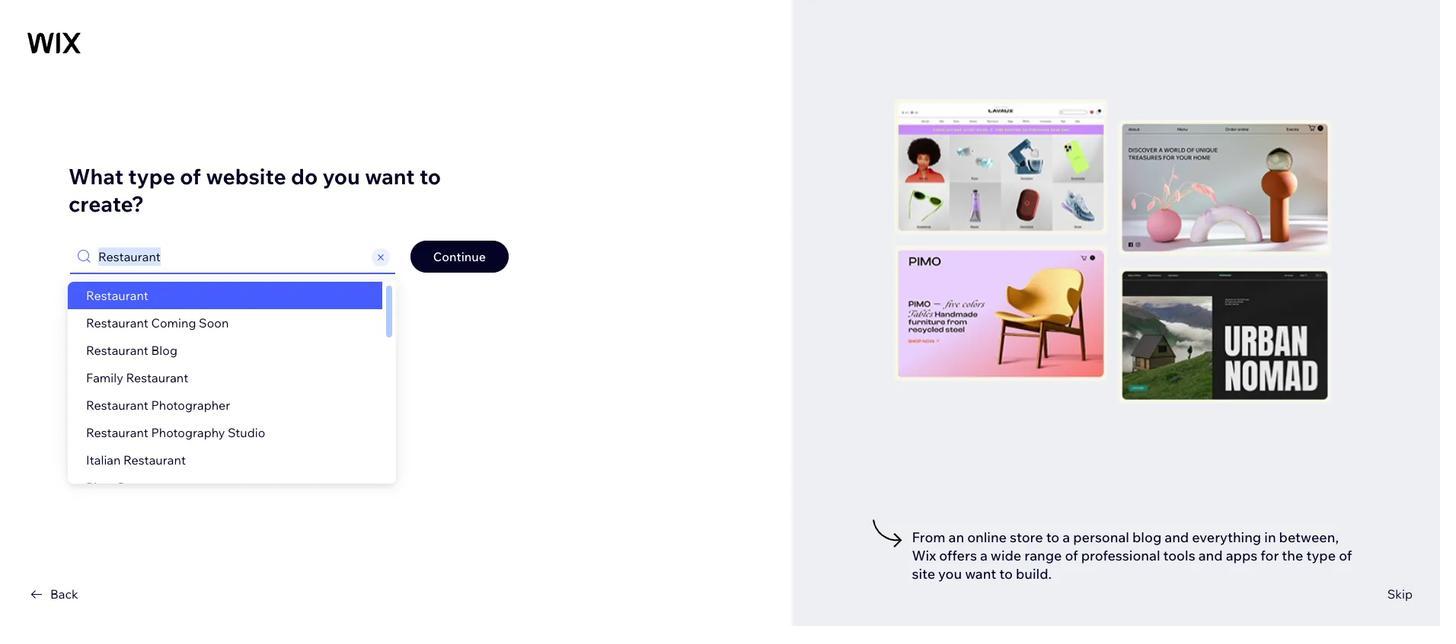 Task type: describe. For each thing, give the bounding box(es) containing it.
1 vertical spatial and
[[1199, 547, 1223, 565]]

coming
[[151, 315, 196, 330]]

restaurant down italian restaurant
[[118, 480, 180, 495]]

restaurant up the restaurant photographer
[[126, 370, 188, 385]]

want inside what type of website do you want to create?
[[365, 163, 415, 189]]

pizza
[[86, 480, 115, 495]]

continue button
[[410, 240, 509, 272]]

want inside from an online store to a personal blog and everything in between, wix offers a wide range of professional tools and apps for the type of site you want to build.
[[965, 565, 997, 583]]

list box containing restaurant
[[68, 281, 396, 501]]

family
[[86, 370, 123, 385]]

you inside from an online store to a personal blog and everything in between, wix offers a wide range of professional tools and apps for the type of site you want to build.
[[939, 565, 962, 583]]

restaurant photographer
[[86, 397, 230, 413]]

0 horizontal spatial and
[[1165, 529, 1189, 546]]

range
[[1025, 547, 1062, 565]]

wix
[[912, 547, 936, 565]]

type inside from an online store to a personal blog and everything in between, wix offers a wide range of professional tools and apps for the type of site you want to build.
[[1307, 547, 1336, 565]]

back
[[50, 587, 78, 602]]

website
[[206, 163, 286, 189]]

wide
[[991, 547, 1022, 565]]

1 horizontal spatial a
[[1063, 529, 1070, 546]]

2 horizontal spatial of
[[1339, 547, 1352, 565]]

type inside what type of website do you want to create?
[[128, 163, 175, 189]]

apps
[[1226, 547, 1258, 565]]

site
[[912, 565, 936, 583]]

offers
[[939, 547, 977, 565]]

you inside what type of website do you want to create?
[[323, 163, 360, 189]]

restaurant blog
[[86, 342, 177, 358]]

1 horizontal spatial of
[[1065, 547, 1078, 565]]

family restaurant
[[86, 370, 188, 385]]

italian
[[86, 452, 121, 467]]

photographer
[[151, 397, 230, 413]]

what
[[69, 163, 123, 189]]

in
[[1265, 529, 1276, 546]]



Task type: locate. For each thing, give the bounding box(es) containing it.
restaurant up restaurant coming soon
[[86, 288, 148, 303]]

type down between,
[[1307, 547, 1336, 565]]

of
[[180, 163, 201, 189], [1065, 547, 1078, 565], [1339, 547, 1352, 565]]

1 vertical spatial a
[[980, 547, 988, 565]]

restaurant down restaurant photography studio
[[123, 452, 186, 467]]

1 vertical spatial want
[[965, 565, 997, 583]]

studio
[[228, 425, 265, 440]]

1 horizontal spatial you
[[939, 565, 962, 583]]

an
[[949, 529, 965, 546]]

type up create?
[[128, 163, 175, 189]]

restaurant
[[86, 288, 148, 303], [86, 315, 148, 330], [86, 342, 148, 358], [126, 370, 188, 385], [86, 397, 148, 413], [86, 425, 148, 440], [123, 452, 186, 467], [118, 480, 180, 495]]

0 horizontal spatial you
[[323, 163, 360, 189]]

1 horizontal spatial to
[[1000, 565, 1013, 583]]

and down the everything
[[1199, 547, 1223, 565]]

skip button
[[1388, 585, 1413, 603]]

of left website
[[180, 163, 201, 189]]

restaurant up italian
[[86, 425, 148, 440]]

the
[[1282, 547, 1304, 565]]

create?
[[69, 190, 144, 217]]

list box
[[68, 281, 396, 501]]

1 vertical spatial you
[[939, 565, 962, 583]]

between,
[[1280, 529, 1339, 546]]

0 horizontal spatial want
[[365, 163, 415, 189]]

for
[[1261, 547, 1279, 565]]

what type of website do you want to create?
[[69, 163, 441, 217]]

of right the
[[1339, 547, 1352, 565]]

to inside what type of website do you want to create?
[[420, 163, 441, 189]]

0 vertical spatial you
[[323, 163, 360, 189]]

of right range
[[1065, 547, 1078, 565]]

1 vertical spatial to
[[1046, 529, 1060, 546]]

type
[[128, 163, 175, 189], [1307, 547, 1336, 565]]

back button
[[27, 585, 78, 603]]

and up tools on the bottom of page
[[1165, 529, 1189, 546]]

blog
[[1133, 529, 1162, 546]]

store
[[1010, 529, 1043, 546]]

1 vertical spatial type
[[1307, 547, 1336, 565]]

you
[[323, 163, 360, 189], [939, 565, 962, 583]]

Search for your business or site type field
[[94, 241, 369, 272]]

restaurant down family
[[86, 397, 148, 413]]

0 vertical spatial to
[[420, 163, 441, 189]]

everything
[[1192, 529, 1262, 546]]

0 horizontal spatial type
[[128, 163, 175, 189]]

blog
[[151, 342, 177, 358]]

restaurant option
[[68, 281, 382, 309]]

2 vertical spatial to
[[1000, 565, 1013, 583]]

a left personal
[[1063, 529, 1070, 546]]

continue
[[433, 249, 486, 264]]

1 horizontal spatial type
[[1307, 547, 1336, 565]]

0 horizontal spatial a
[[980, 547, 988, 565]]

a
[[1063, 529, 1070, 546], [980, 547, 988, 565]]

0 vertical spatial a
[[1063, 529, 1070, 546]]

0 vertical spatial and
[[1165, 529, 1189, 546]]

personal
[[1074, 529, 1130, 546]]

you down offers at the bottom right of the page
[[939, 565, 962, 583]]

pizza restaurant
[[86, 480, 180, 495]]

of inside what type of website do you want to create?
[[180, 163, 201, 189]]

restaurant inside option
[[86, 288, 148, 303]]

0 horizontal spatial of
[[180, 163, 201, 189]]

0 vertical spatial type
[[128, 163, 175, 189]]

do
[[291, 163, 318, 189]]

build.
[[1016, 565, 1052, 583]]

soon
[[199, 315, 229, 330]]

from an online store to a personal blog and everything in between, wix offers a wide range of professional tools and apps for the type of site you want to build.
[[912, 529, 1352, 583]]

1 horizontal spatial and
[[1199, 547, 1223, 565]]

0 vertical spatial want
[[365, 163, 415, 189]]

skip
[[1388, 587, 1413, 602]]

1 horizontal spatial want
[[965, 565, 997, 583]]

restaurant up restaurant blog in the left of the page
[[86, 315, 148, 330]]

0 horizontal spatial to
[[420, 163, 441, 189]]

italian restaurant
[[86, 452, 186, 467]]

want
[[365, 163, 415, 189], [965, 565, 997, 583]]

you right do in the top left of the page
[[323, 163, 360, 189]]

a down online
[[980, 547, 988, 565]]

and
[[1165, 529, 1189, 546], [1199, 547, 1223, 565]]

restaurant coming soon
[[86, 315, 229, 330]]

professional
[[1082, 547, 1161, 565]]

photography
[[151, 425, 225, 440]]

online
[[968, 529, 1007, 546]]

from
[[912, 529, 946, 546]]

restaurant up family
[[86, 342, 148, 358]]

restaurant photography studio
[[86, 425, 265, 440]]

tools
[[1164, 547, 1196, 565]]

2 horizontal spatial to
[[1046, 529, 1060, 546]]

to
[[420, 163, 441, 189], [1046, 529, 1060, 546], [1000, 565, 1013, 583]]



Task type: vqa. For each thing, say whether or not it's contained in the screenshot.
the middle .
no



